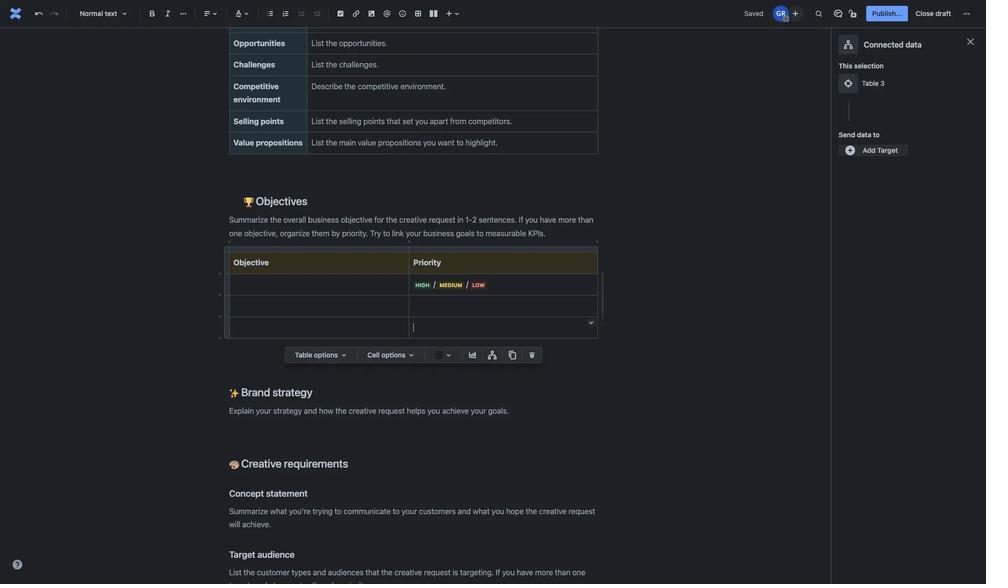 Task type: locate. For each thing, give the bounding box(es) containing it.
table options
[[295, 351, 338, 359]]

confluence image
[[8, 6, 23, 21]]

target right add at the top right of page
[[877, 146, 898, 154]]

:sparkles: image
[[229, 388, 239, 398], [229, 388, 239, 398]]

1 horizontal spatial expand dropdown menu image
[[406, 349, 417, 361]]

connected data
[[864, 40, 922, 49]]

/ left low
[[466, 280, 468, 288]]

table options button
[[289, 349, 353, 361]]

italic ⌘i image
[[162, 8, 174, 19]]

0 vertical spatial table
[[862, 79, 879, 87]]

low
[[472, 282, 485, 288]]

opportunities
[[234, 39, 285, 48]]

table
[[862, 79, 879, 87], [295, 351, 312, 359]]

mention image
[[381, 8, 393, 19]]

indent tab image
[[311, 8, 323, 19]]

numbered list ⌘⇧7 image
[[280, 8, 292, 19]]

/
[[433, 280, 436, 288], [466, 280, 468, 288]]

0 horizontal spatial table
[[295, 351, 312, 359]]

normal
[[80, 9, 103, 17]]

saved
[[744, 9, 764, 17]]

text
[[105, 9, 117, 17]]

points
[[261, 117, 284, 126]]

competitive environment
[[234, 82, 281, 104]]

expand dropdown menu image for table options
[[338, 349, 350, 361]]

target inside button
[[877, 146, 898, 154]]

value
[[234, 138, 254, 147]]

requirements
[[284, 457, 348, 470]]

audience
[[257, 549, 295, 560]]

medium
[[440, 282, 462, 288]]

1 horizontal spatial data
[[906, 40, 922, 49]]

target
[[877, 146, 898, 154], [229, 549, 255, 560]]

1 options from the left
[[314, 351, 338, 359]]

close draft
[[916, 9, 951, 17]]

table up strategy
[[295, 351, 312, 359]]

:trophy: image
[[244, 197, 253, 207], [244, 197, 253, 207]]

options right cell
[[382, 351, 406, 359]]

editable content region
[[214, 0, 613, 584]]

options
[[314, 351, 338, 359], [382, 351, 406, 359]]

expand dropdown menu image left cell background icon
[[406, 349, 417, 361]]

target left "audience"
[[229, 549, 255, 560]]

close draft button
[[910, 6, 957, 21]]

1 vertical spatial table
[[295, 351, 312, 359]]

undo ⌘z image
[[33, 8, 45, 19]]

table for table options
[[295, 351, 312, 359]]

0 horizontal spatial target
[[229, 549, 255, 560]]

connected data section
[[839, 35, 978, 584]]

/ right high
[[433, 280, 436, 288]]

expand dropdown menu image for cell options
[[406, 349, 417, 361]]

2 options from the left
[[382, 351, 406, 359]]

copy image
[[506, 349, 518, 361]]

send data to
[[839, 130, 880, 139]]

0 horizontal spatial /
[[433, 280, 436, 288]]

outdent ⇧tab image
[[295, 8, 307, 19]]

expand dropdown menu image left cell
[[338, 349, 350, 361]]

creative
[[241, 457, 282, 470]]

0 horizontal spatial data
[[857, 130, 871, 139]]

competitive
[[234, 82, 279, 91]]

0 vertical spatial data
[[906, 40, 922, 49]]

options for cell options
[[382, 351, 406, 359]]

options for table options
[[314, 351, 338, 359]]

1 expand dropdown menu image from the left
[[338, 349, 350, 361]]

0 vertical spatial target
[[877, 146, 898, 154]]

2 expand dropdown menu image from the left
[[406, 349, 417, 361]]

connected
[[864, 40, 904, 49]]

strategy
[[272, 385, 312, 399]]

table 3
[[862, 79, 885, 87]]

layouts image
[[428, 8, 439, 19]]

normal text
[[80, 9, 117, 17]]

1 vertical spatial data
[[857, 130, 871, 139]]

editor toolbar toolbar
[[285, 347, 542, 374]]

expand dropdown menu image
[[338, 349, 350, 361], [406, 349, 417, 361]]

selling
[[234, 117, 259, 126]]

1 horizontal spatial /
[[466, 280, 468, 288]]

1 vertical spatial target
[[229, 549, 255, 560]]

table inside dropdown button
[[295, 351, 312, 359]]

publish...
[[872, 9, 902, 17]]

:art: image
[[229, 460, 239, 470], [229, 460, 239, 470]]

0 horizontal spatial expand dropdown menu image
[[338, 349, 350, 361]]

statement
[[266, 488, 308, 499]]

add target image
[[845, 145, 856, 156]]

1 horizontal spatial target
[[877, 146, 898, 154]]

help image
[[12, 559, 23, 570]]

close
[[916, 9, 934, 17]]

propositions
[[256, 138, 303, 147]]

data left to
[[857, 130, 871, 139]]

bullet list ⌘⇧8 image
[[264, 8, 276, 19]]

add image, video, or file image
[[366, 8, 377, 19]]

send
[[839, 130, 855, 139]]

comment icon image
[[833, 8, 844, 19]]

data right connected
[[906, 40, 922, 49]]

remove image
[[526, 349, 538, 361]]

options left cell
[[314, 351, 338, 359]]

emoji image
[[397, 8, 408, 19]]

add target
[[863, 146, 898, 154]]

close connections panel image
[[965, 36, 976, 48]]

high / medium / low
[[415, 280, 485, 288]]

selling points
[[234, 117, 284, 126]]

1 horizontal spatial options
[[382, 351, 406, 359]]

data for send
[[857, 130, 871, 139]]

1 horizontal spatial table
[[862, 79, 879, 87]]

0 horizontal spatial options
[[314, 351, 338, 359]]

cell background image
[[443, 349, 455, 361]]

table left the 3
[[862, 79, 879, 87]]

more image
[[961, 8, 973, 19]]

find and replace image
[[813, 8, 825, 19]]

table inside connected data section
[[862, 79, 879, 87]]

table image
[[412, 8, 424, 19]]

target inside "editable content" region
[[229, 549, 255, 560]]

data for connected
[[906, 40, 922, 49]]

objectives
[[253, 195, 307, 208]]

data
[[906, 40, 922, 49], [857, 130, 871, 139]]



Task type: vqa. For each thing, say whether or not it's contained in the screenshot.
right list
no



Task type: describe. For each thing, give the bounding box(es) containing it.
to
[[873, 130, 880, 139]]

objective
[[234, 258, 269, 267]]

normal text button
[[70, 3, 136, 24]]

more formatting image
[[178, 8, 189, 19]]

concept statement
[[229, 488, 308, 499]]

manage connected data image
[[487, 349, 498, 361]]

creative requirements
[[239, 457, 348, 470]]

2 / from the left
[[466, 280, 468, 288]]

no restrictions image
[[848, 8, 860, 19]]

chart image
[[467, 349, 478, 361]]

add target button
[[839, 145, 909, 156]]

invite to edit image
[[790, 8, 802, 19]]

high
[[415, 282, 430, 288]]

confluence image
[[8, 6, 23, 21]]

challenges
[[234, 60, 275, 69]]

this
[[839, 62, 853, 70]]

target audience
[[229, 549, 295, 560]]

greg robinson image
[[773, 6, 789, 21]]

cell options
[[368, 351, 406, 359]]

action item image
[[335, 8, 346, 19]]

1 / from the left
[[433, 280, 436, 288]]

brand
[[241, 385, 270, 399]]

cell options button
[[362, 349, 421, 361]]

draft
[[936, 9, 951, 17]]

redo ⌘⇧z image
[[49, 8, 60, 19]]

this selection
[[839, 62, 884, 70]]

bold ⌘b image
[[146, 8, 158, 19]]

table for table 3
[[862, 79, 879, 87]]

cell
[[368, 351, 380, 359]]

priority
[[414, 258, 441, 267]]

concept
[[229, 488, 264, 499]]

value propositions
[[234, 138, 303, 147]]

selection
[[854, 62, 884, 70]]

environment
[[234, 95, 281, 104]]

3
[[881, 79, 885, 87]]

brand strategy
[[239, 385, 312, 399]]

publish... button
[[867, 6, 908, 21]]

link image
[[350, 8, 362, 19]]

add
[[863, 146, 876, 154]]

align left image
[[201, 8, 213, 19]]



